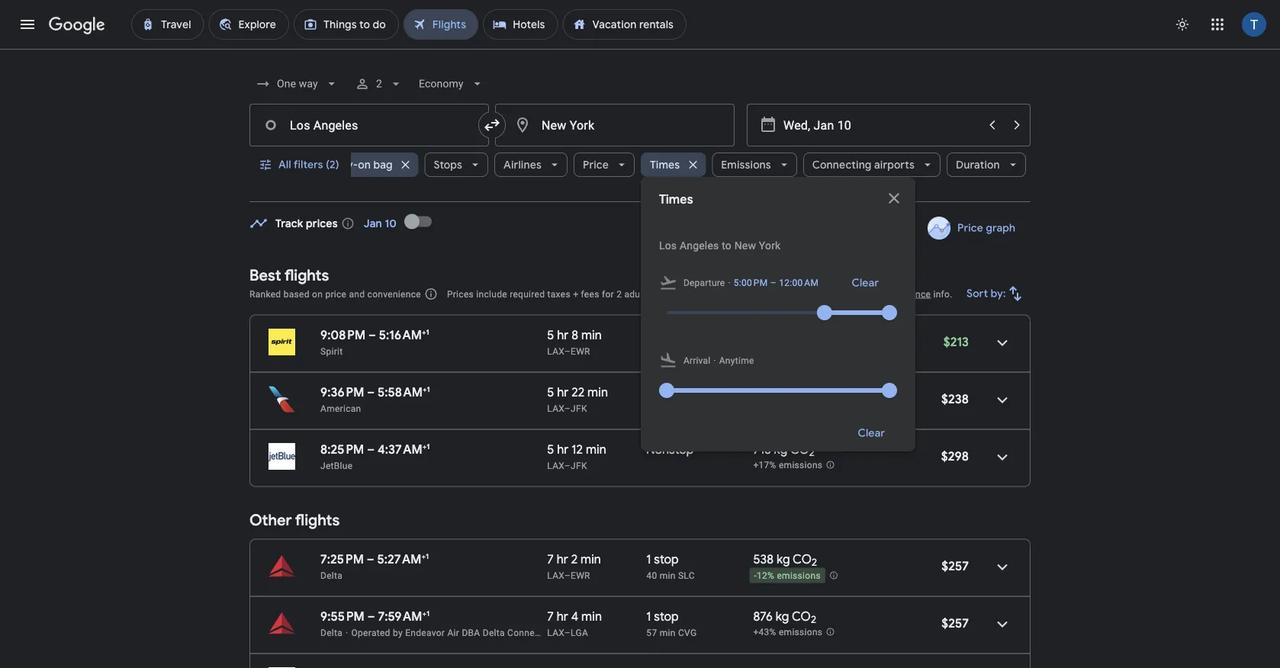 Task type: describe. For each thing, give the bounding box(es) containing it.
jetblue
[[321, 461, 353, 471]]

based
[[284, 289, 310, 300]]

loading results progress bar
[[0, 49, 1281, 52]]

duration
[[956, 158, 1000, 172]]

57
[[647, 628, 657, 638]]

anytime
[[719, 356, 754, 366]]

assistance
[[885, 289, 931, 300]]

learn more about tracked prices image
[[341, 217, 355, 230]]

airports
[[875, 158, 915, 172]]

kg for 713
[[774, 442, 788, 457]]

by:
[[991, 287, 1007, 301]]

1 vertical spatial clear
[[858, 427, 885, 440]]

min for 22
[[588, 385, 608, 400]]

departure
[[684, 278, 725, 288]]

Departure time: 7:25 PM. text field
[[321, 552, 364, 567]]

– left 5:16 am
[[369, 327, 376, 343]]

9:08 pm – 5:16 am + 1
[[321, 327, 429, 343]]

– inside 7 hr 4 min lax – lga
[[565, 628, 571, 638]]

none text field inside search box
[[495, 104, 735, 147]]

emissions for 876
[[779, 627, 823, 638]]

7 for 7 hr 4 min
[[547, 609, 554, 625]]

min for 57
[[660, 628, 676, 638]]

jan 10
[[364, 217, 397, 230]]

1 inside 9:36 pm – 5:58 am + 1
[[427, 385, 430, 394]]

stops button
[[425, 147, 488, 183]]

538
[[754, 552, 774, 567]]

1 carry-on bag
[[319, 158, 393, 172]]

prices
[[447, 289, 474, 300]]

– inside 5 hr 22 min lax – jfk
[[565, 403, 571, 414]]

airlines button
[[495, 147, 568, 183]]

emissions for 713
[[779, 460, 823, 471]]

airlines
[[504, 158, 542, 172]]

on for carry-
[[358, 158, 371, 172]]

total duration 7 hr 4 min. element
[[547, 609, 647, 627]]

optional
[[656, 289, 692, 300]]

Arrival time: 5:58 AM on  Thursday, January 11. text field
[[378, 385, 430, 400]]

leaves los angeles international airport at 7:25 pm on wednesday, january 10 and arrives at newark liberty international airport at 5:27 am on thursday, january 11. element
[[321, 552, 429, 567]]

emissions
[[721, 158, 771, 172]]

ewr for 2
[[571, 570, 591, 581]]

stop for 7 hr 4 min
[[654, 609, 679, 625]]

hr for 22
[[557, 385, 569, 400]]

best flights
[[250, 266, 329, 285]]

bag fees button
[[750, 289, 787, 300]]

find the best price region
[[250, 203, 1031, 254]]

delta down "7:25 pm"
[[321, 570, 343, 581]]

jfk for 12
[[571, 461, 587, 471]]

ranked
[[250, 289, 281, 300]]

+17%
[[754, 460, 777, 471]]

connecting airports button
[[803, 147, 941, 183]]

price
[[325, 289, 347, 300]]

2 and from the left
[[731, 289, 747, 300]]

0 vertical spatial clear button
[[834, 271, 897, 295]]

7 for 7 hr 2 min
[[547, 552, 554, 567]]

4
[[571, 609, 579, 625]]

operated
[[351, 628, 390, 638]]

leaves los angeles international airport at 9:08 pm on wednesday, january 10 and arrives at newark liberty international airport at 5:16 am on thursday, january 11. element
[[321, 327, 429, 343]]

8:25 pm – 4:37 am + 1
[[321, 442, 430, 457]]

other flights
[[250, 511, 340, 530]]

1 stop 40 min slc
[[647, 552, 695, 581]]

emissions button
[[712, 147, 797, 183]]

257 us dollars text field for 538
[[942, 559, 969, 574]]

swap origin and destination. image
[[483, 116, 501, 134]]

1 inside 8:25 pm – 4:37 am + 1
[[427, 442, 430, 451]]

nonstop for 5 hr 12 min
[[647, 442, 694, 457]]

12
[[572, 442, 583, 457]]

lax for 5 hr 22 min
[[547, 403, 565, 414]]

lax for 5 hr 8 min
[[547, 346, 565, 357]]

5 hr 12 min lax – jfk
[[547, 442, 607, 471]]

nonstop for 5 hr 22 min
[[647, 385, 694, 400]]

price button
[[574, 147, 635, 183]]

9:08 pm
[[321, 327, 366, 343]]

9:55 pm – 7:59 am + 1
[[321, 609, 430, 625]]

713
[[754, 442, 771, 457]]

7:25 pm – 5:27 am + 1
[[321, 552, 429, 567]]

– right 9:36 pm
[[367, 385, 375, 400]]

+43% emissions
[[754, 627, 823, 638]]

by
[[393, 628, 403, 638]]

kg for 947
[[777, 385, 790, 400]]

ranked based on price and convenience
[[250, 289, 421, 300]]

nonstop flight. element for 5 hr 12 min
[[647, 442, 694, 460]]

10
[[385, 217, 397, 230]]

connection
[[508, 628, 556, 638]]

1 carry-on bag button
[[310, 147, 419, 183]]

Arrival time: 5:16 AM on  Thursday, January 11. text field
[[379, 327, 429, 343]]

5 for 5 hr 8 min
[[547, 327, 554, 343]]

9:55 pm
[[321, 609, 365, 625]]

298 US dollars text field
[[942, 449, 969, 464]]

required
[[510, 289, 545, 300]]

+43%
[[754, 627, 777, 638]]

york
[[759, 239, 781, 252]]

7:59 am
[[378, 609, 422, 625]]

8
[[572, 327, 579, 343]]

lax for 5 hr 12 min
[[547, 461, 565, 471]]

$257 for 538
[[942, 559, 969, 574]]

2 inside 876 kg co 2
[[811, 614, 817, 627]]

(2)
[[326, 158, 339, 172]]

947 kg co 2
[[754, 385, 817, 402]]

all filters (2) button
[[250, 147, 352, 183]]

stop for 7 hr 2 min
[[654, 552, 679, 567]]

jan
[[364, 217, 382, 230]]

include
[[476, 289, 507, 300]]

flight details. leaves los angeles international airport at 7:25 pm on wednesday, january 10 and arrives at newark liberty international airport at 5:27 am on thursday, january 11. image
[[984, 549, 1021, 586]]

none search field containing times
[[250, 66, 1031, 452]]

adults.
[[625, 289, 654, 300]]

graph
[[986, 221, 1016, 235]]

1 and from the left
[[349, 289, 365, 300]]

bag inside 1 carry-on bag popup button
[[373, 158, 393, 172]]

best
[[250, 266, 281, 285]]

cvg
[[678, 628, 697, 638]]

air
[[448, 628, 460, 638]]

+17% emissions
[[754, 460, 823, 471]]

total duration 5 hr 8 min. element
[[547, 327, 647, 345]]

jfk for 22
[[571, 403, 587, 414]]

kg for 538
[[777, 552, 790, 567]]

12:00 am
[[779, 278, 819, 288]]

operated by endeavor air dba delta connection
[[351, 628, 556, 638]]

5:27 am
[[377, 552, 422, 567]]

ewr for 8
[[571, 346, 591, 357]]

213 US dollars text field
[[944, 334, 969, 350]]

1 vertical spatial clear button
[[840, 415, 903, 452]]

+ for 5:16 am
[[422, 327, 426, 337]]

8:25 pm
[[321, 442, 364, 457]]

hr for 2
[[557, 552, 568, 567]]

flight details. leaves los angeles international airport at 8:25 pm on wednesday, january 10 and arrives at john f. kennedy international airport at 4:37 am on thursday, january 11. image
[[984, 439, 1021, 476]]

sort
[[967, 287, 989, 301]]

endeavor
[[405, 628, 445, 638]]

dba
[[462, 628, 480, 638]]

-
[[754, 571, 757, 582]]

2 inside 713 kg co 2
[[809, 447, 815, 460]]

Departure time: 9:08 PM. text field
[[321, 327, 366, 343]]

arrival
[[684, 356, 711, 366]]

7 hr 4 min lax – lga
[[547, 609, 602, 638]]

total duration 7 hr 2 min. element
[[547, 552, 647, 570]]

538 kg co 2
[[754, 552, 817, 569]]

0 vertical spatial clear
[[852, 276, 879, 290]]

bag inside main content
[[750, 289, 766, 300]]

2 inside popup button
[[376, 77, 382, 90]]

40
[[647, 570, 657, 581]]

flights for best flights
[[285, 266, 329, 285]]

price for price graph
[[958, 221, 983, 235]]

main content containing best flights
[[250, 203, 1031, 669]]

1 inside 9:08 pm – 5:16 am + 1
[[426, 327, 429, 337]]

all
[[279, 158, 291, 172]]

price for price
[[583, 158, 609, 172]]

carry-
[[326, 158, 358, 172]]

leaves los angeles international airport at 8:25 pm on wednesday, january 10 and arrives at john f. kennedy international airport at 4:37 am on thursday, january 11. element
[[321, 442, 430, 457]]

– inside 5 hr 8 min lax – ewr
[[565, 346, 571, 357]]

4:37 am
[[378, 442, 423, 457]]

main menu image
[[18, 15, 37, 34]]

flight details. leaves los angeles international airport at 9:55 pm on wednesday, january 10 and arrives at laguardia airport at 7:59 am on thursday, january 11. image
[[984, 606, 1021, 643]]

2 inside 947 kg co 2
[[812, 389, 817, 402]]



Task type: locate. For each thing, give the bounding box(es) containing it.
nonstop flight. element
[[647, 385, 694, 403], [647, 442, 694, 460]]

3 lax from the top
[[547, 461, 565, 471]]

to
[[722, 239, 732, 252]]

min for 12
[[586, 442, 607, 457]]

change appearance image
[[1165, 6, 1201, 43]]

– down the total duration 7 hr 4 min. element
[[565, 628, 571, 638]]

$213
[[944, 334, 969, 350]]

jfk down 12
[[571, 461, 587, 471]]

learn more about ranking image
[[424, 287, 438, 301]]

min inside 5 hr 22 min lax – jfk
[[588, 385, 608, 400]]

price
[[583, 158, 609, 172], [958, 221, 983, 235]]

1 horizontal spatial and
[[731, 289, 747, 300]]

+ up endeavor
[[422, 609, 427, 619]]

flights for other flights
[[295, 511, 340, 530]]

co inside 713 kg co 2
[[790, 442, 809, 457]]

main content
[[250, 203, 1031, 669]]

5
[[547, 327, 554, 343], [547, 385, 554, 400], [547, 442, 554, 457]]

kg up -12% emissions
[[777, 552, 790, 567]]

0 vertical spatial ewr
[[571, 346, 591, 357]]

bag
[[373, 158, 393, 172], [750, 289, 766, 300]]

layover (1 of 1) is a 57 min layover at cincinnati/northern kentucky international airport in cincinnati. element
[[647, 627, 746, 639]]

min up the total duration 7 hr 4 min. element
[[581, 552, 601, 567]]

ewr down the 8
[[571, 346, 591, 357]]

1 ewr from the top
[[571, 346, 591, 357]]

2 5 from the top
[[547, 385, 554, 400]]

None search field
[[250, 66, 1031, 452]]

0 vertical spatial emissions
[[779, 460, 823, 471]]

+ for 5:58 am
[[423, 385, 427, 394]]

hr for 8
[[557, 327, 569, 343]]

1 vertical spatial 257 us dollars text field
[[942, 616, 969, 631]]

min for 4
[[582, 609, 602, 625]]

stops
[[434, 158, 462, 172]]

american
[[321, 403, 361, 414]]

kg
[[777, 385, 790, 400], [774, 442, 788, 457], [777, 552, 790, 567], [776, 609, 789, 625]]

kg up +43% emissions
[[776, 609, 789, 625]]

Departure text field
[[784, 105, 979, 146]]

1 horizontal spatial bag
[[750, 289, 766, 300]]

12%
[[757, 571, 775, 582]]

– down total duration 5 hr 22 min. "element"
[[565, 403, 571, 414]]

hr left the 8
[[557, 327, 569, 343]]

2 ewr from the top
[[571, 570, 591, 581]]

0 horizontal spatial and
[[349, 289, 365, 300]]

min inside 7 hr 2 min lax – ewr
[[581, 552, 601, 567]]

fees
[[581, 289, 600, 300], [768, 289, 787, 300]]

spirit
[[321, 346, 343, 357]]

Arrival time: 7:59 AM on  Thursday, January 11. text field
[[378, 609, 430, 625]]

+ inside 9:36 pm – 5:58 am + 1
[[423, 385, 427, 394]]

+ up arrival time: 7:59 am on  thursday, january 11. text field
[[422, 552, 426, 561]]

1 vertical spatial flights
[[295, 511, 340, 530]]

+ inside 9:08 pm – 5:16 am + 1
[[422, 327, 426, 337]]

track prices
[[275, 217, 338, 230]]

5:00 pm – 12:00 am
[[734, 278, 819, 288]]

– inside 7 hr 2 min lax – ewr
[[565, 570, 571, 581]]

3 5 from the top
[[547, 442, 554, 457]]

stop inside the 1 stop 57 min cvg
[[654, 609, 679, 625]]

5 left the 8
[[547, 327, 554, 343]]

1 vertical spatial times
[[659, 192, 693, 208]]

+ for 5:27 am
[[422, 552, 426, 561]]

hr
[[557, 327, 569, 343], [557, 385, 569, 400], [557, 442, 569, 457], [557, 552, 568, 567], [557, 609, 568, 625]]

None text field
[[250, 104, 489, 147]]

stop
[[654, 552, 679, 567], [654, 609, 679, 625]]

hr inside 5 hr 8 min lax – ewr
[[557, 327, 569, 343]]

emissions
[[779, 460, 823, 471], [777, 571, 821, 582], [779, 627, 823, 638]]

Departure time: 9:36 PM. text field
[[321, 385, 364, 400]]

kg inside 713 kg co 2
[[774, 442, 788, 457]]

ewr down total duration 7 hr 2 min. element
[[571, 570, 591, 581]]

1 inside popup button
[[319, 158, 324, 172]]

ewr inside 5 hr 8 min lax – ewr
[[571, 346, 591, 357]]

257 us dollars text field for 876
[[942, 616, 969, 631]]

ewr inside 7 hr 2 min lax – ewr
[[571, 570, 591, 581]]

$257 left flight details. leaves los angeles international airport at 7:25 pm on wednesday, january 10 and arrives at newark liberty international airport at 5:27 am on thursday, january 11. icon
[[942, 559, 969, 574]]

257 us dollars text field left flight details. leaves los angeles international airport at 9:55 pm on wednesday, january 10 and arrives at laguardia airport at 7:59 am on thursday, january 11. icon
[[942, 616, 969, 631]]

1 up 40
[[647, 552, 651, 567]]

7:25 pm
[[321, 552, 364, 567]]

0 vertical spatial stop
[[654, 552, 679, 567]]

1 horizontal spatial price
[[958, 221, 983, 235]]

min for 2
[[581, 552, 601, 567]]

and
[[349, 289, 365, 300], [731, 289, 747, 300]]

price left "graph"
[[958, 221, 983, 235]]

times button
[[641, 147, 706, 183]]

2 7 from the top
[[547, 609, 554, 625]]

0 vertical spatial 5
[[547, 327, 554, 343]]

co right 947
[[793, 385, 812, 400]]

kg inside 947 kg co 2
[[777, 385, 790, 400]]

0 vertical spatial 7
[[547, 552, 554, 567]]

1 vertical spatial on
[[312, 289, 323, 300]]

1 stop flight. element for 7 hr 2 min
[[647, 552, 679, 570]]

and right price
[[349, 289, 365, 300]]

lax for 7 hr 4 min
[[547, 628, 565, 638]]

min right 40
[[660, 570, 676, 581]]

0 horizontal spatial bag
[[373, 158, 393, 172]]

1 inside 9:55 pm – 7:59 am + 1
[[427, 609, 430, 619]]

1 fees from the left
[[581, 289, 600, 300]]

5 lax from the top
[[547, 628, 565, 638]]

2 nonstop flight. element from the top
[[647, 442, 694, 460]]

– right 8:25 pm text field
[[367, 442, 375, 457]]

5 left 12
[[547, 442, 554, 457]]

876 kg co 2
[[754, 609, 817, 627]]

lax left the lga
[[547, 628, 565, 638]]

kg inside 876 kg co 2
[[776, 609, 789, 625]]

connecting
[[813, 158, 872, 172]]

on for based
[[312, 289, 323, 300]]

5 left 22 in the bottom of the page
[[547, 385, 554, 400]]

1 vertical spatial 1 stop flight. element
[[647, 609, 679, 627]]

min right 22 in the bottom of the page
[[588, 385, 608, 400]]

0 vertical spatial 1 stop flight. element
[[647, 552, 679, 570]]

leaves los angeles international airport at 9:55 pm on wednesday, january 10 and arrives at laguardia airport at 7:59 am on thursday, january 11. element
[[321, 609, 430, 625]]

0 vertical spatial bag
[[373, 158, 393, 172]]

+ inside 7:25 pm – 5:27 am + 1
[[422, 552, 426, 561]]

1 inside 7:25 pm – 5:27 am + 1
[[426, 552, 429, 561]]

co for 538
[[793, 552, 812, 567]]

min for 8
[[581, 327, 602, 343]]

1 vertical spatial stop
[[654, 609, 679, 625]]

hr inside 5 hr 22 min lax – jfk
[[557, 385, 569, 400]]

None field
[[250, 70, 346, 98], [413, 70, 491, 98], [250, 70, 346, 98], [413, 70, 491, 98]]

7 hr 2 min lax – ewr
[[547, 552, 601, 581]]

clear button
[[834, 271, 897, 295], [840, 415, 903, 452]]

257 US dollars text field
[[942, 559, 969, 574], [942, 616, 969, 631]]

min inside '1 stop 40 min slc'
[[660, 570, 676, 581]]

1 inside the 1 stop 57 min cvg
[[647, 609, 651, 625]]

1 inside '1 stop 40 min slc'
[[647, 552, 651, 567]]

hr inside 7 hr 2 min lax – ewr
[[557, 552, 568, 567]]

price graph button
[[918, 214, 1028, 242]]

kg for 876
[[776, 609, 789, 625]]

hr inside 7 hr 4 min lax – lga
[[557, 609, 568, 625]]

$257 for 876
[[942, 616, 969, 631]]

co for 947
[[793, 385, 812, 400]]

1 $257 from the top
[[942, 559, 969, 574]]

kg inside 538 kg co 2
[[777, 552, 790, 567]]

min right the 8
[[581, 327, 602, 343]]

on right (2)
[[358, 158, 371, 172]]

for
[[602, 289, 614, 300]]

0 vertical spatial $257
[[942, 559, 969, 574]]

1 vertical spatial nonstop flight. element
[[647, 442, 694, 460]]

nonstop
[[647, 385, 694, 400], [647, 442, 694, 457]]

times right the price popup button
[[650, 158, 680, 172]]

taxes
[[548, 289, 571, 300]]

1 1 stop flight. element from the top
[[647, 552, 679, 570]]

hr left 4
[[557, 609, 568, 625]]

lax down total duration 5 hr 22 min. "element"
[[547, 403, 565, 414]]

times
[[650, 158, 680, 172], [659, 192, 693, 208]]

sort by: button
[[961, 275, 1031, 312]]

flight details. leaves los angeles international airport at 9:08 pm on wednesday, january 10 and arrives at newark liberty international airport at 5:16 am on thursday, january 11. image
[[984, 325, 1021, 361]]

jfk inside 5 hr 22 min lax – jfk
[[571, 403, 587, 414]]

min inside 7 hr 4 min lax – lga
[[582, 609, 602, 625]]

1 lax from the top
[[547, 346, 565, 357]]

stop inside '1 stop 40 min slc'
[[654, 552, 679, 567]]

charges
[[695, 289, 729, 300]]

+ for 4:37 am
[[423, 442, 427, 451]]

5 inside 5 hr 12 min lax – jfk
[[547, 442, 554, 457]]

5:58 am
[[378, 385, 423, 400]]

1 vertical spatial jfk
[[571, 461, 587, 471]]

2 stop from the top
[[654, 609, 679, 625]]

1 vertical spatial ewr
[[571, 570, 591, 581]]

1 stop from the top
[[654, 552, 679, 567]]

passenger
[[837, 289, 882, 300]]

Departure time: 9:55 PM. text field
[[321, 609, 365, 625]]

1 up 57
[[647, 609, 651, 625]]

+ right taxes
[[573, 289, 579, 300]]

stop up 40
[[654, 552, 679, 567]]

5 inside 5 hr 22 min lax – jfk
[[547, 385, 554, 400]]

1 vertical spatial emissions
[[777, 571, 821, 582]]

– inside 5 hr 12 min lax – jfk
[[565, 461, 571, 471]]

$257 left flight details. leaves los angeles international airport at 9:55 pm on wednesday, january 10 and arrives at laguardia airport at 7:59 am on thursday, january 11. icon
[[942, 616, 969, 631]]

+ down arrival time: 5:58 am on  thursday, january 11. text box
[[423, 442, 427, 451]]

bag right carry-
[[373, 158, 393, 172]]

hr for 12
[[557, 442, 569, 457]]

co up -12% emissions
[[793, 552, 812, 567]]

2 button
[[349, 66, 410, 102]]

hr for 4
[[557, 609, 568, 625]]

hr left 22 in the bottom of the page
[[557, 385, 569, 400]]

fees left for
[[581, 289, 600, 300]]

5 hr 22 min lax – jfk
[[547, 385, 608, 414]]

1 stop flight. element up 57
[[647, 609, 679, 627]]

1 right 5:27 am
[[426, 552, 429, 561]]

– down total duration 5 hr 12 min. element on the bottom of page
[[565, 461, 571, 471]]

min
[[581, 327, 602, 343], [588, 385, 608, 400], [586, 442, 607, 457], [581, 552, 601, 567], [660, 570, 676, 581], [582, 609, 602, 625], [660, 628, 676, 638]]

Arrival time: 4:37 AM on  Thursday, January 11. text field
[[378, 442, 430, 457]]

close dialog image
[[885, 189, 903, 208]]

2 fees from the left
[[768, 289, 787, 300]]

lga
[[571, 628, 588, 638]]

min for 40
[[660, 570, 676, 581]]

2 lax from the top
[[547, 403, 565, 414]]

1 5 from the top
[[547, 327, 554, 343]]

prices include required taxes + fees for 2 adults. optional charges and bag fees may apply. passenger assistance
[[447, 289, 931, 300]]

jfk inside 5 hr 12 min lax – jfk
[[571, 461, 587, 471]]

876
[[754, 609, 773, 625]]

5:16 am
[[379, 327, 422, 343]]

min inside 5 hr 12 min lax – jfk
[[586, 442, 607, 457]]

1 nonstop from the top
[[647, 385, 694, 400]]

+ down arrival time: 5:16 am on  thursday, january 11. text box
[[423, 385, 427, 394]]

None text field
[[495, 104, 735, 147]]

1 up endeavor
[[427, 609, 430, 619]]

7 up 7 hr 4 min lax – lga
[[547, 552, 554, 567]]

0 horizontal spatial fees
[[581, 289, 600, 300]]

2 vertical spatial 5
[[547, 442, 554, 457]]

1 vertical spatial price
[[958, 221, 983, 235]]

price inside popup button
[[583, 158, 609, 172]]

times down times 'popup button'
[[659, 192, 693, 208]]

0 horizontal spatial price
[[583, 158, 609, 172]]

2 jfk from the top
[[571, 461, 587, 471]]

22
[[572, 385, 585, 400]]

– down total duration 7 hr 2 min. element
[[565, 570, 571, 581]]

other
[[250, 511, 292, 530]]

1 vertical spatial $257
[[942, 616, 969, 631]]

0 vertical spatial price
[[583, 158, 609, 172]]

1 left (2)
[[319, 158, 324, 172]]

convenience
[[368, 289, 421, 300]]

– inside search box
[[771, 278, 777, 288]]

on
[[358, 158, 371, 172], [312, 289, 323, 300]]

1 7 from the top
[[547, 552, 554, 567]]

co inside 947 kg co 2
[[793, 385, 812, 400]]

1 stop flight. element
[[647, 552, 679, 570], [647, 609, 679, 627]]

1 vertical spatial bag
[[750, 289, 766, 300]]

1 right 5:16 am
[[426, 327, 429, 337]]

bag down 5:00 pm
[[750, 289, 766, 300]]

1 right 5:58 am on the left
[[427, 385, 430, 394]]

$238
[[942, 391, 969, 407]]

1 nonstop flight. element from the top
[[647, 385, 694, 403]]

lax inside 5 hr 22 min lax – jfk
[[547, 403, 565, 414]]

2 257 us dollars text field from the top
[[942, 616, 969, 631]]

total duration 5 hr 22 min. element
[[547, 385, 647, 403]]

min inside the 1 stop 57 min cvg
[[660, 628, 676, 638]]

fees down 5:00 pm – 12:00 am
[[768, 289, 787, 300]]

+ down learn more about ranking image
[[422, 327, 426, 337]]

delta down '9:55 pm'
[[321, 628, 343, 638]]

– right 7:25 pm text box
[[367, 552, 374, 567]]

delta
[[321, 570, 343, 581], [321, 628, 343, 638], [483, 628, 505, 638]]

-12% emissions
[[754, 571, 821, 582]]

2 $257 from the top
[[942, 616, 969, 631]]

co up +17% emissions on the right bottom
[[790, 442, 809, 457]]

+
[[573, 289, 579, 300], [422, 327, 426, 337], [423, 385, 427, 394], [423, 442, 427, 451], [422, 552, 426, 561], [422, 609, 427, 619]]

may
[[789, 289, 807, 300]]

flight details. leaves los angeles international airport at 9:36 pm on wednesday, january 10 and arrives at john f. kennedy international airport at 5:58 am on thursday, january 11. image
[[984, 382, 1021, 419]]

co for 713
[[790, 442, 809, 457]]

5:00 pm
[[734, 278, 768, 288]]

2 inside 7 hr 2 min lax – ewr
[[571, 552, 578, 567]]

+ inside 8:25 pm – 4:37 am + 1
[[423, 442, 427, 451]]

co up +43% emissions
[[792, 609, 811, 625]]

5 for 5 hr 12 min
[[547, 442, 554, 457]]

lax down total duration 5 hr 8 min. 'element'
[[547, 346, 565, 357]]

2 nonstop from the top
[[647, 442, 694, 457]]

– up bag fees button
[[771, 278, 777, 288]]

0 vertical spatial nonstop
[[647, 385, 694, 400]]

947
[[754, 385, 774, 400]]

Arrival time: 5:27 AM on  Thursday, January 11. text field
[[377, 552, 429, 567]]

5 inside 5 hr 8 min lax – ewr
[[547, 327, 554, 343]]

257 us dollars text field left flight details. leaves los angeles international airport at 7:25 pm on wednesday, january 10 and arrives at newark liberty international airport at 5:27 am on thursday, january 11. icon
[[942, 559, 969, 574]]

on inside main content
[[312, 289, 323, 300]]

1 jfk from the top
[[571, 403, 587, 414]]

0 vertical spatial jfk
[[571, 403, 587, 414]]

lax inside 7 hr 4 min lax – lga
[[547, 628, 565, 638]]

0 vertical spatial flights
[[285, 266, 329, 285]]

7 left 4
[[547, 609, 554, 625]]

ewr
[[571, 346, 591, 357], [571, 570, 591, 581]]

price graph
[[958, 221, 1016, 235]]

1 vertical spatial 7
[[547, 609, 554, 625]]

2 1 stop flight. element from the top
[[647, 609, 679, 627]]

kg right 947
[[777, 385, 790, 400]]

emissions down 713 kg co 2
[[779, 460, 823, 471]]

duration button
[[947, 147, 1026, 183]]

min inside 5 hr 8 min lax – ewr
[[581, 327, 602, 343]]

leaves los angeles international airport at 9:36 pm on wednesday, january 10 and arrives at john f. kennedy international airport at 5:58 am on thursday, january 11. element
[[321, 385, 430, 400]]

connecting airports
[[813, 158, 915, 172]]

hr left 12
[[557, 442, 569, 457]]

new
[[735, 239, 756, 252]]

price right the airlines popup button
[[583, 158, 609, 172]]

7 inside 7 hr 4 min lax – lga
[[547, 609, 554, 625]]

– down total duration 5 hr 8 min. 'element'
[[565, 346, 571, 357]]

total duration 5 hr 12 min. element
[[547, 442, 647, 460]]

lax inside 5 hr 12 min lax – jfk
[[547, 461, 565, 471]]

passenger assistance button
[[837, 289, 931, 300]]

1 horizontal spatial on
[[358, 158, 371, 172]]

0 vertical spatial times
[[650, 158, 680, 172]]

1 horizontal spatial fees
[[768, 289, 787, 300]]

price inside button
[[958, 221, 983, 235]]

on left price
[[312, 289, 323, 300]]

min right 57
[[660, 628, 676, 638]]

+ for 7:59 am
[[422, 609, 427, 619]]

lax down total duration 7 hr 2 min. element
[[547, 570, 565, 581]]

– up operated
[[368, 609, 375, 625]]

kg up +17% emissions on the right bottom
[[774, 442, 788, 457]]

713 kg co 2
[[754, 442, 815, 460]]

min right 4
[[582, 609, 602, 625]]

238 US dollars text field
[[942, 391, 969, 407]]

lax down total duration 5 hr 12 min. element on the bottom of page
[[547, 461, 565, 471]]

sort by:
[[967, 287, 1007, 301]]

7 inside 7 hr 2 min lax – ewr
[[547, 552, 554, 567]]

prices
[[306, 217, 338, 230]]

layover (1 of 1) is a 40 min layover at salt lake city international airport in salt lake city. element
[[647, 570, 746, 582]]

2 vertical spatial emissions
[[779, 627, 823, 638]]

1 vertical spatial nonstop
[[647, 442, 694, 457]]

lax for 7 hr 2 min
[[547, 570, 565, 581]]

hr up 7 hr 4 min lax – lga
[[557, 552, 568, 567]]

on inside popup button
[[358, 158, 371, 172]]

5 for 5 hr 22 min
[[547, 385, 554, 400]]

7
[[547, 552, 554, 567], [547, 609, 554, 625]]

0 horizontal spatial on
[[312, 289, 323, 300]]

1 stop flight. element for 7 hr 4 min
[[647, 609, 679, 627]]

1 stop 57 min cvg
[[647, 609, 697, 638]]

stop up 57
[[654, 609, 679, 625]]

jfk down 22 in the bottom of the page
[[571, 403, 587, 414]]

min right 12
[[586, 442, 607, 457]]

nonstop flight. element for 5 hr 22 min
[[647, 385, 694, 403]]

clear
[[852, 276, 879, 290], [858, 427, 885, 440]]

flights up 7:25 pm text box
[[295, 511, 340, 530]]

delta right 'dba'
[[483, 628, 505, 638]]

co for 876
[[792, 609, 811, 625]]

hr inside 5 hr 12 min lax – jfk
[[557, 442, 569, 457]]

flights up "based"
[[285, 266, 329, 285]]

Departure time: 8:25 PM. text field
[[321, 442, 364, 457]]

slc
[[678, 570, 695, 581]]

1 257 us dollars text field from the top
[[942, 559, 969, 574]]

apply.
[[810, 289, 835, 300]]

emissions down 876 kg co 2
[[779, 627, 823, 638]]

los
[[659, 239, 677, 252]]

0 vertical spatial 257 us dollars text field
[[942, 559, 969, 574]]

and down 5:00 pm
[[731, 289, 747, 300]]

1 vertical spatial 5
[[547, 385, 554, 400]]

4 lax from the top
[[547, 570, 565, 581]]

co
[[793, 385, 812, 400], [790, 442, 809, 457], [793, 552, 812, 567], [792, 609, 811, 625]]

1 stop flight. element up 40
[[647, 552, 679, 570]]

co inside 876 kg co 2
[[792, 609, 811, 625]]

2 inside 538 kg co 2
[[812, 556, 817, 569]]

1
[[319, 158, 324, 172], [426, 327, 429, 337], [427, 385, 430, 394], [427, 442, 430, 451], [426, 552, 429, 561], [647, 552, 651, 567], [427, 609, 430, 619], [647, 609, 651, 625]]

lax
[[547, 346, 565, 357], [547, 403, 565, 414], [547, 461, 565, 471], [547, 570, 565, 581], [547, 628, 565, 638]]

lax inside 5 hr 8 min lax – ewr
[[547, 346, 565, 357]]

co inside 538 kg co 2
[[793, 552, 812, 567]]

0 vertical spatial nonstop flight. element
[[647, 385, 694, 403]]

0 vertical spatial on
[[358, 158, 371, 172]]

+ inside 9:55 pm – 7:59 am + 1
[[422, 609, 427, 619]]

1 right 4:37 am
[[427, 442, 430, 451]]

lax inside 7 hr 2 min lax – ewr
[[547, 570, 565, 581]]

times inside 'popup button'
[[650, 158, 680, 172]]

9:36 pm – 5:58 am + 1
[[321, 385, 430, 400]]

emissions down 538 kg co 2
[[777, 571, 821, 582]]



Task type: vqa. For each thing, say whether or not it's contained in the screenshot.
the ©2023
no



